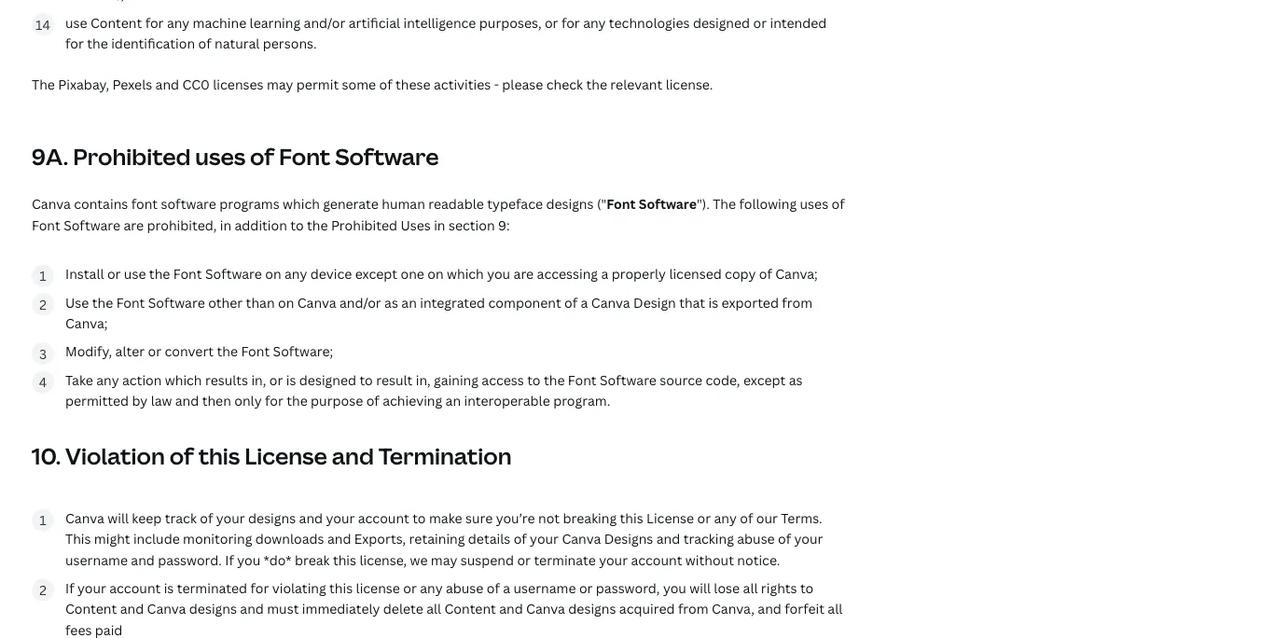 Task type: describe. For each thing, give the bounding box(es) containing it.
or up delete
[[403, 579, 417, 597]]

and up downloads
[[299, 509, 323, 527]]

use
[[65, 293, 89, 311]]

typeface
[[487, 195, 543, 213]]

sure
[[466, 509, 493, 527]]

designs left ("
[[546, 195, 594, 213]]

abuse inside if your account is terminated for violating this license or any abuse of a username or password, you will lose all rights to content and canva designs and must immediately delete all content and canva designs acquired from canva, and forfeit all fees paid
[[446, 579, 484, 597]]

1 horizontal spatial which
[[283, 195, 320, 213]]

canva up this
[[65, 509, 104, 527]]

password.
[[158, 551, 222, 569]]

and/or inside use the font software other than on canva and/or as an integrated component of a canva design that is exported from canva;
[[340, 293, 381, 311]]

the up results
[[217, 343, 238, 360]]

0 horizontal spatial may
[[267, 76, 293, 94]]

forfeit
[[785, 600, 825, 618]]

retaining
[[409, 530, 465, 548]]

or up tracking
[[698, 509, 711, 527]]

or right the suspend on the left of page
[[517, 551, 531, 569]]

not
[[538, 509, 560, 527]]

0 horizontal spatial except
[[355, 265, 398, 283]]

you inside canva will keep track of your designs and your account to make sure you're not breaking this license or any of our terms. this might include monitoring downloads and exports, retaining details of your canva designs and tracking abuse of your username and password. if you *do* break this license, we may suspend or terminate your account without notice.
[[237, 551, 261, 569]]

of up the 'programs'
[[250, 141, 274, 172]]

1 in, from the left
[[251, 371, 266, 389]]

designs down the terminated
[[189, 600, 237, 618]]

law
[[151, 392, 172, 410]]

10. violation of this license and termination
[[32, 440, 512, 471]]

termination
[[379, 440, 512, 471]]

*do*
[[264, 551, 292, 569]]

take any action which results in, or is designed to result in, gaining access to the font software source code, except as permitted by law and then only for the purpose of achieving an interoperable program.
[[65, 371, 803, 410]]

10.
[[32, 440, 61, 471]]

you inside if your account is terminated for violating this license or any abuse of a username or password, you will lose all rights to content and canva designs and must immediately delete all content and canva designs acquired from canva, and forfeit all fees paid
[[663, 579, 687, 597]]

for up "identification"
[[145, 13, 164, 31]]

canva down '9a.' on the left of the page
[[32, 195, 71, 213]]

is inside take any action which results in, or is designed to result in, gaining access to the font software source code, except as permitted by law and then only for the purpose of achieving an interoperable program.
[[286, 371, 296, 389]]

some
[[342, 76, 376, 94]]

pexels
[[113, 76, 152, 94]]

software inside the "). the following uses of font software are prohibited, in addition to the prohibited uses in section 9:
[[64, 216, 120, 234]]

use the font software other than on canva and/or as an integrated component of a canva design that is exported from canva;
[[65, 293, 813, 332]]

copy
[[725, 265, 756, 283]]

prohibited,
[[147, 216, 217, 234]]

notice.
[[738, 551, 781, 569]]

a inside use the font software other than on canva and/or as an integrated component of a canva design that is exported from canva;
[[581, 293, 588, 311]]

this up 'designs'
[[620, 509, 644, 527]]

and/or inside use content for any machine learning and/or artificial intelligence purposes, or for any technologies designed or intended for the identification of natural persons.
[[304, 13, 346, 31]]

abuse inside canva will keep track of your designs and your account to make sure you're not breaking this license or any of our terms. this might include monitoring downloads and exports, retaining details of your canva designs and tracking abuse of your username and password. if you *do* break this license, we may suspend or terminate your account without notice.
[[738, 530, 775, 548]]

to right access
[[527, 371, 541, 389]]

of down you're on the bottom of page
[[514, 530, 527, 548]]

you're
[[496, 509, 535, 527]]

interoperable
[[464, 392, 550, 410]]

content up "fees" on the left of page
[[65, 600, 117, 618]]

your inside if your account is terminated for violating this license or any abuse of a username or password, you will lose all rights to content and canva designs and must immediately delete all content and canva designs acquired from canva, and forfeit all fees paid
[[77, 579, 106, 597]]

0 vertical spatial account
[[358, 509, 410, 527]]

for right purposes,
[[562, 13, 580, 31]]

accessing
[[537, 265, 598, 283]]

of inside the "). the following uses of font software are prohibited, in addition to the prohibited uses in section 9:
[[832, 195, 845, 213]]

for inside if your account is terminated for violating this license or any abuse of a username or password, you will lose all rights to content and canva designs and must immediately delete all content and canva designs acquired from canva, and forfeit all fees paid
[[251, 579, 269, 597]]

action
[[122, 371, 162, 389]]

of down terms.
[[778, 530, 792, 548]]

canva down the breaking
[[562, 530, 601, 548]]

username inside canva will keep track of your designs and your account to make sure you're not breaking this license or any of our terms. this might include monitoring downloads and exports, retaining details of your canva designs and tracking abuse of your username and password. if you *do* break this license, we may suspend or terminate your account without notice.
[[65, 551, 128, 569]]

canva; for install or use the font software on any device except one on which you are accessing a properly licensed copy of canva;
[[776, 265, 818, 283]]

modify, alter or convert the font software;
[[65, 343, 333, 360]]

username inside if your account is terminated for violating this license or any abuse of a username or password, you will lose all rights to content and canva designs and must immediately delete all content and canva designs acquired from canva, and forfeit all fees paid
[[514, 579, 576, 597]]

gaining
[[434, 371, 479, 389]]

software up human
[[335, 141, 439, 172]]

your down not
[[530, 530, 559, 548]]

the up program.
[[544, 371, 565, 389]]

use content for any machine learning and/or artificial intelligence purposes, or for any technologies designed or intended for the identification of natural persons.
[[65, 13, 827, 52]]

of down the law
[[170, 440, 194, 471]]

device
[[310, 265, 352, 283]]

is inside use the font software other than on canva and/or as an integrated component of a canva design that is exported from canva;
[[709, 293, 719, 311]]

the left purpose
[[287, 392, 308, 410]]

canva,
[[712, 600, 755, 618]]

machine
[[193, 13, 247, 31]]

the right check
[[587, 76, 608, 94]]

and left the cc0
[[155, 76, 179, 94]]

and inside take any action which results in, or is designed to result in, gaining access to the font software source code, except as permitted by law and then only for the purpose of achieving an interoperable program.
[[175, 392, 199, 410]]

or right purposes,
[[545, 13, 559, 31]]

this down then
[[198, 440, 240, 471]]

might
[[94, 530, 130, 548]]

font inside the "). the following uses of font software are prohibited, in addition to the prohibited uses in section 9:
[[32, 216, 60, 234]]

addition
[[235, 216, 287, 234]]

from inside use the font software other than on canva and/or as an integrated component of a canva design that is exported from canva;
[[782, 293, 813, 311]]

relevant
[[611, 76, 663, 94]]

one
[[401, 265, 425, 283]]

lose
[[714, 579, 740, 597]]

1 in from the left
[[220, 216, 232, 234]]

of inside take any action which results in, or is designed to result in, gaining access to the font software source code, except as permitted by law and then only for the purpose of achieving an interoperable program.
[[366, 392, 380, 410]]

license,
[[360, 551, 407, 569]]

1 horizontal spatial you
[[487, 265, 511, 283]]

permit
[[297, 76, 339, 94]]

paid
[[95, 621, 123, 638]]

take
[[65, 371, 93, 389]]

the inside use content for any machine learning and/or artificial intelligence purposes, or for any technologies designed or intended for the identification of natural persons.
[[87, 34, 108, 52]]

and down include
[[131, 551, 155, 569]]

font inside take any action which results in, or is designed to result in, gaining access to the font software source code, except as permitted by law and then only for the purpose of achieving an interoperable program.
[[568, 371, 597, 389]]

of inside if your account is terminated for violating this license or any abuse of a username or password, you will lose all rights to content and canva designs and must immediately delete all content and canva designs acquired from canva, and forfeit all fees paid
[[487, 579, 500, 597]]

").
[[697, 195, 710, 213]]

install
[[65, 265, 104, 283]]

software inside use the font software other than on canva and/or as an integrated component of a canva design that is exported from canva;
[[148, 293, 205, 311]]

readable
[[429, 195, 484, 213]]

9a.
[[32, 141, 68, 172]]

pixabay,
[[58, 76, 109, 94]]

font inside use the font software other than on canva and/or as an integrated component of a canva design that is exported from canva;
[[116, 293, 145, 311]]

canva down 'properly'
[[592, 293, 631, 311]]

2 horizontal spatial all
[[828, 600, 843, 618]]

1 horizontal spatial use
[[124, 265, 146, 283]]

font
[[131, 195, 158, 213]]

of inside use content for any machine learning and/or artificial intelligence purposes, or for any technologies designed or intended for the identification of natural persons.
[[198, 34, 211, 52]]

your up "monitoring"
[[216, 509, 245, 527]]

activities
[[434, 76, 491, 94]]

font down prohibited,
[[173, 265, 202, 283]]

include
[[133, 530, 180, 548]]

from inside if your account is terminated for violating this license or any abuse of a username or password, you will lose all rights to content and canva designs and must immediately delete all content and canva designs acquired from canva, and forfeit all fees paid
[[678, 600, 709, 618]]

content down the suspend on the left of page
[[445, 600, 496, 618]]

exports,
[[355, 530, 406, 548]]

and right 'designs'
[[657, 530, 681, 548]]

that
[[680, 293, 706, 311]]

then
[[202, 392, 231, 410]]

for up pixabay,
[[65, 34, 84, 52]]

terminate
[[534, 551, 596, 569]]

designs down "password,"
[[569, 600, 616, 618]]

contains
[[74, 195, 128, 213]]

2 horizontal spatial which
[[447, 265, 484, 283]]

programs
[[220, 195, 280, 213]]

the inside the "). the following uses of font software are prohibited, in addition to the prohibited uses in section 9:
[[307, 216, 328, 234]]

canva; for use the font software other than on canva and/or as an integrated component of a canva design that is exported from canva;
[[65, 314, 108, 332]]

2 in, from the left
[[416, 371, 431, 389]]

2 horizontal spatial account
[[631, 551, 683, 569]]

canva down the terminate
[[526, 600, 566, 618]]

learning
[[250, 13, 301, 31]]

of up "monitoring"
[[200, 509, 213, 527]]

cc0
[[182, 76, 210, 94]]

("
[[597, 195, 607, 213]]

canva down the terminated
[[147, 600, 186, 618]]

alter
[[115, 343, 145, 360]]

your down terms.
[[795, 530, 824, 548]]

designed inside use content for any machine learning and/or artificial intelligence purposes, or for any technologies designed or intended for the identification of natural persons.
[[693, 13, 750, 31]]

0 vertical spatial license
[[245, 440, 327, 471]]

permitted
[[65, 392, 129, 410]]

of right some
[[379, 76, 393, 94]]

if your account is terminated for violating this license or any abuse of a username or password, you will lose all rights to content and canva designs and must immediately delete all content and canva designs acquired from canva, and forfeit all fees paid
[[65, 579, 843, 638]]

or down the terminate
[[579, 579, 593, 597]]

integrated
[[420, 293, 485, 311]]

font up results
[[241, 343, 270, 360]]

licensed
[[670, 265, 722, 283]]

by
[[132, 392, 148, 410]]

may inside canva will keep track of your designs and your account to make sure you're not breaking this license or any of our terms. this might include monitoring downloads and exports, retaining details of your canva designs and tracking abuse of your username and password. if you *do* break this license, we may suspend or terminate your account without notice.
[[431, 551, 458, 569]]

design
[[634, 293, 676, 311]]

or left intended
[[754, 13, 767, 31]]

your up exports,
[[326, 509, 355, 527]]

modify,
[[65, 343, 112, 360]]

1 horizontal spatial are
[[514, 265, 534, 283]]

license inside canva will keep track of your designs and your account to make sure you're not breaking this license or any of our terms. this might include monitoring downloads and exports, retaining details of your canva designs and tracking abuse of your username and password. if you *do* break this license, we may suspend or terminate your account without notice.
[[647, 509, 695, 527]]

on for and/or
[[278, 293, 294, 311]]

exported
[[722, 293, 779, 311]]

of right copy
[[759, 265, 773, 283]]

or inside take any action which results in, or is designed to result in, gaining access to the font software source code, except as permitted by law and then only for the purpose of achieving an interoperable program.
[[270, 371, 283, 389]]

for inside take any action which results in, or is designed to result in, gaining access to the font software source code, except as permitted by law and then only for the purpose of achieving an interoperable program.
[[265, 392, 284, 410]]



Task type: vqa. For each thing, say whether or not it's contained in the screenshot.
in
yes



Task type: locate. For each thing, give the bounding box(es) containing it.
1 horizontal spatial uses
[[800, 195, 829, 213]]

purpose
[[311, 392, 363, 410]]

your down 'designs'
[[599, 551, 628, 569]]

1 horizontal spatial if
[[225, 551, 234, 569]]

and down rights
[[758, 600, 782, 618]]

this
[[65, 530, 91, 548]]

0 horizontal spatial you
[[237, 551, 261, 569]]

track
[[165, 509, 197, 527]]

1 horizontal spatial is
[[286, 371, 296, 389]]

2 horizontal spatial is
[[709, 293, 719, 311]]

1 horizontal spatial designed
[[693, 13, 750, 31]]

and/or down device
[[340, 293, 381, 311]]

will up might
[[108, 509, 129, 527]]

natural
[[215, 34, 260, 52]]

1 vertical spatial uses
[[800, 195, 829, 213]]

for
[[145, 13, 164, 31], [562, 13, 580, 31], [65, 34, 84, 52], [265, 392, 284, 410], [251, 579, 269, 597]]

0 horizontal spatial are
[[124, 216, 144, 234]]

the pixabay, pexels and cc0 licenses may permit some of these activities - please check the relevant license.
[[32, 76, 713, 94]]

may
[[267, 76, 293, 94], [431, 551, 458, 569]]

any inside if your account is terminated for violating this license or any abuse of a username or password, you will lose all rights to content and canva designs and must immediately delete all content and canva designs acquired from canva, and forfeit all fees paid
[[420, 579, 443, 597]]

violating
[[272, 579, 326, 597]]

9a. prohibited uses of font software
[[32, 141, 439, 172]]

-
[[494, 76, 499, 94]]

the inside the "). the following uses of font software are prohibited, in addition to the prohibited uses in section 9:
[[713, 195, 736, 213]]

to left result
[[360, 371, 373, 389]]

this up immediately
[[330, 579, 353, 597]]

your up "fees" on the left of page
[[77, 579, 106, 597]]

1 vertical spatial as
[[789, 371, 803, 389]]

use
[[65, 13, 87, 31], [124, 265, 146, 283]]

2 horizontal spatial you
[[663, 579, 687, 597]]

from left canva,
[[678, 600, 709, 618]]

1 horizontal spatial the
[[713, 195, 736, 213]]

monitoring
[[183, 530, 252, 548]]

breaking
[[563, 509, 617, 527]]

1 vertical spatial prohibited
[[331, 216, 398, 234]]

in down the 'programs'
[[220, 216, 232, 234]]

0 horizontal spatial which
[[165, 371, 202, 389]]

1 horizontal spatial may
[[431, 551, 458, 569]]

uses right following
[[800, 195, 829, 213]]

human
[[382, 195, 425, 213]]

downloads
[[255, 530, 324, 548]]

all right "lose" at the bottom right of the page
[[743, 579, 758, 597]]

which down 'convert'
[[165, 371, 202, 389]]

without
[[686, 551, 734, 569]]

designed up license.
[[693, 13, 750, 31]]

details
[[468, 530, 511, 548]]

of inside use the font software other than on canva and/or as an integrated component of a canva design that is exported from canva;
[[565, 293, 578, 311]]

abuse up notice.
[[738, 530, 775, 548]]

canva
[[32, 195, 71, 213], [297, 293, 337, 311], [592, 293, 631, 311], [65, 509, 104, 527], [562, 530, 601, 548], [147, 600, 186, 618], [526, 600, 566, 618]]

rights
[[761, 579, 798, 597]]

0 vertical spatial prohibited
[[73, 141, 191, 172]]

2 vertical spatial is
[[164, 579, 174, 597]]

any left device
[[285, 265, 307, 283]]

an down 'gaining'
[[446, 392, 461, 410]]

account
[[358, 509, 410, 527], [631, 551, 683, 569], [109, 579, 161, 597]]

may down the retaining
[[431, 551, 458, 569]]

install or use the font software on any device except one on which you are accessing a properly licensed copy of canva;
[[65, 265, 818, 283]]

you up component
[[487, 265, 511, 283]]

any up tracking
[[714, 509, 737, 527]]

1 vertical spatial abuse
[[446, 579, 484, 597]]

1 vertical spatial the
[[713, 195, 736, 213]]

username
[[65, 551, 128, 569], [514, 579, 576, 597]]

an inside use the font software other than on canva and/or as an integrated component of a canva design that is exported from canva;
[[402, 293, 417, 311]]

0 vertical spatial the
[[32, 76, 55, 94]]

0 vertical spatial you
[[487, 265, 511, 283]]

0 vertical spatial will
[[108, 509, 129, 527]]

1 vertical spatial are
[[514, 265, 534, 283]]

any inside canva will keep track of your designs and your account to make sure you're not breaking this license or any of our terms. this might include monitoring downloads and exports, retaining details of your canva designs and tracking abuse of your username and password. if you *do* break this license, we may suspend or terminate your account without notice.
[[714, 509, 737, 527]]

and up the break
[[328, 530, 351, 548]]

properly
[[612, 265, 666, 283]]

1 horizontal spatial account
[[358, 509, 410, 527]]

on inside use the font software other than on canva and/or as an integrated component of a canva design that is exported from canva;
[[278, 293, 294, 311]]

account inside if your account is terminated for violating this license or any abuse of a username or password, you will lose all rights to content and canva designs and must immediately delete all content and canva designs acquired from canva, and forfeit all fees paid
[[109, 579, 161, 597]]

2 vertical spatial you
[[663, 579, 687, 597]]

designs up downloads
[[248, 509, 296, 527]]

0 vertical spatial use
[[65, 13, 87, 31]]

1 vertical spatial except
[[744, 371, 786, 389]]

purposes,
[[480, 13, 542, 31]]

2 in from the left
[[434, 216, 446, 234]]

0 vertical spatial and/or
[[304, 13, 346, 31]]

which up integrated
[[447, 265, 484, 283]]

1 vertical spatial a
[[581, 293, 588, 311]]

keep
[[132, 509, 162, 527]]

than
[[246, 293, 275, 311]]

1 vertical spatial license
[[647, 509, 695, 527]]

our
[[757, 509, 778, 527]]

are inside the "). the following uses of font software are prohibited, in addition to the prohibited uses in section 9:
[[124, 216, 144, 234]]

0 horizontal spatial in,
[[251, 371, 266, 389]]

will inside canva will keep track of your designs and your account to make sure you're not breaking this license or any of our terms. this might include monitoring downloads and exports, retaining details of your canva designs and tracking abuse of your username and password. if you *do* break this license, we may suspend or terminate your account without notice.
[[108, 509, 129, 527]]

results
[[205, 371, 248, 389]]

canva down device
[[297, 293, 337, 311]]

software up other
[[205, 265, 262, 283]]

1 horizontal spatial a
[[581, 293, 588, 311]]

on right one
[[428, 265, 444, 283]]

1 vertical spatial canva;
[[65, 314, 108, 332]]

to left "make"
[[413, 509, 426, 527]]

is inside if your account is terminated for violating this license or any abuse of a username or password, you will lose all rights to content and canva designs and must immediately delete all content and canva designs acquired from canva, and forfeit all fees paid
[[164, 579, 174, 597]]

0 vertical spatial uses
[[195, 141, 246, 172]]

if inside canva will keep track of your designs and your account to make sure you're not breaking this license or any of our terms. this might include monitoring downloads and exports, retaining details of your canva designs and tracking abuse of your username and password. if you *do* break this license, we may suspend or terminate your account without notice.
[[225, 551, 234, 569]]

the down generate on the left top of page
[[307, 216, 328, 234]]

font up generate on the left top of page
[[279, 141, 331, 172]]

license
[[245, 440, 327, 471], [647, 509, 695, 527]]

use right install
[[124, 265, 146, 283]]

1 vertical spatial an
[[446, 392, 461, 410]]

generate
[[323, 195, 379, 213]]

1 vertical spatial which
[[447, 265, 484, 283]]

and down the suspend on the left of page
[[499, 600, 523, 618]]

all right delete
[[427, 600, 442, 618]]

are down font
[[124, 216, 144, 234]]

your
[[216, 509, 245, 527], [326, 509, 355, 527], [530, 530, 559, 548], [795, 530, 824, 548], [599, 551, 628, 569], [77, 579, 106, 597]]

0 horizontal spatial from
[[678, 600, 709, 618]]

license down only
[[245, 440, 327, 471]]

as inside take any action which results in, or is designed to result in, gaining access to the font software source code, except as permitted by law and then only for the purpose of achieving an interoperable program.
[[789, 371, 803, 389]]

0 vertical spatial a
[[601, 265, 609, 283]]

0 horizontal spatial the
[[32, 76, 55, 94]]

any inside take any action which results in, or is designed to result in, gaining access to the font software source code, except as permitted by law and then only for the purpose of achieving an interoperable program.
[[96, 371, 119, 389]]

prohibited up font
[[73, 141, 191, 172]]

except left one
[[355, 265, 398, 283]]

as inside use the font software other than on canva and/or as an integrated component of a canva design that is exported from canva;
[[385, 293, 398, 311]]

canva; inside use the font software other than on canva and/or as an integrated component of a canva design that is exported from canva;
[[65, 314, 108, 332]]

the down prohibited,
[[149, 265, 170, 283]]

0 horizontal spatial prohibited
[[73, 141, 191, 172]]

designed
[[693, 13, 750, 31], [299, 371, 357, 389]]

prohibited down canva contains font software programs which generate human readable typeface designs (" font software
[[331, 216, 398, 234]]

1 vertical spatial is
[[286, 371, 296, 389]]

font up 'properly'
[[607, 195, 636, 213]]

canva; up exported
[[776, 265, 818, 283]]

0 horizontal spatial all
[[427, 600, 442, 618]]

in,
[[251, 371, 266, 389], [416, 371, 431, 389]]

to inside if your account is terminated for violating this license or any abuse of a username or password, you will lose all rights to content and canva designs and must immediately delete all content and canva designs acquired from canva, and forfeit all fees paid
[[801, 579, 814, 597]]

"). the following uses of font software are prohibited, in addition to the prohibited uses in section 9:
[[32, 195, 845, 234]]

software
[[335, 141, 439, 172], [639, 195, 697, 213], [64, 216, 120, 234], [205, 265, 262, 283], [148, 293, 205, 311], [600, 371, 657, 389]]

this right the break
[[333, 551, 357, 569]]

1 horizontal spatial will
[[690, 579, 711, 597]]

designed inside take any action which results in, or is designed to result in, gaining access to the font software source code, except as permitted by law and then only for the purpose of achieving an interoperable program.
[[299, 371, 357, 389]]

font up alter
[[116, 293, 145, 311]]

2 vertical spatial account
[[109, 579, 161, 597]]

or right install
[[107, 265, 121, 283]]

terms.
[[781, 509, 823, 527]]

0 horizontal spatial an
[[402, 293, 417, 311]]

from right exported
[[782, 293, 813, 311]]

a inside if your account is terminated for violating this license or any abuse of a username or password, you will lose all rights to content and canva designs and must immediately delete all content and canva designs acquired from canva, and forfeit all fees paid
[[503, 579, 511, 597]]

0 vertical spatial may
[[267, 76, 293, 94]]

1 vertical spatial if
[[65, 579, 74, 597]]

for up must
[[251, 579, 269, 597]]

make
[[429, 509, 462, 527]]

must
[[267, 600, 299, 618]]

any up permitted
[[96, 371, 119, 389]]

0 horizontal spatial in
[[220, 216, 232, 234]]

you
[[487, 265, 511, 283], [237, 551, 261, 569], [663, 579, 687, 597]]

to inside the "). the following uses of font software are prohibited, in addition to the prohibited uses in section 9:
[[291, 216, 304, 234]]

and/or
[[304, 13, 346, 31], [340, 293, 381, 311]]

terminated
[[177, 579, 247, 597]]

we
[[410, 551, 428, 569]]

in, up only
[[251, 371, 266, 389]]

on for device
[[265, 265, 281, 283]]

font down '9a.' on the left of the page
[[32, 216, 60, 234]]

1 vertical spatial and/or
[[340, 293, 381, 311]]

content
[[91, 13, 142, 31], [65, 600, 117, 618], [445, 600, 496, 618]]

please
[[502, 76, 544, 94]]

1 horizontal spatial canva;
[[776, 265, 818, 283]]

only
[[234, 392, 262, 410]]

0 horizontal spatial use
[[65, 13, 87, 31]]

on up than
[[265, 265, 281, 283]]

1 vertical spatial designed
[[299, 371, 357, 389]]

are up component
[[514, 265, 534, 283]]

except right code,
[[744, 371, 786, 389]]

of down accessing
[[565, 293, 578, 311]]

0 horizontal spatial account
[[109, 579, 161, 597]]

designs inside canva will keep track of your designs and your account to make sure you're not breaking this license or any of our terms. this might include monitoring downloads and exports, retaining details of your canva designs and tracking abuse of your username and password. if you *do* break this license, we may suspend or terminate your account without notice.
[[248, 509, 296, 527]]

use up pixabay,
[[65, 13, 87, 31]]

0 vertical spatial from
[[782, 293, 813, 311]]

0 vertical spatial an
[[402, 293, 417, 311]]

will inside if your account is terminated for violating this license or any abuse of a username or password, you will lose all rights to content and canva designs and must immediately delete all content and canva designs acquired from canva, and forfeit all fees paid
[[690, 579, 711, 597]]

is
[[709, 293, 719, 311], [286, 371, 296, 389], [164, 579, 174, 597]]

any left technologies
[[583, 13, 606, 31]]

the
[[32, 76, 55, 94], [713, 195, 736, 213]]

1 horizontal spatial from
[[782, 293, 813, 311]]

is right that on the top of the page
[[709, 293, 719, 311]]

0 vertical spatial is
[[709, 293, 719, 311]]

0 vertical spatial canva;
[[776, 265, 818, 283]]

source
[[660, 371, 703, 389]]

may left permit
[[267, 76, 293, 94]]

prohibited inside the "). the following uses of font software are prohibited, in addition to the prohibited uses in section 9:
[[331, 216, 398, 234]]

this inside if your account is terminated for violating this license or any abuse of a username or password, you will lose all rights to content and canva designs and must immediately delete all content and canva designs acquired from canva, and forfeit all fees paid
[[330, 579, 353, 597]]

0 horizontal spatial if
[[65, 579, 74, 597]]

suspend
[[461, 551, 514, 569]]

software inside take any action which results in, or is designed to result in, gaining access to the font software source code, except as permitted by law and then only for the purpose of achieving an interoperable program.
[[600, 371, 657, 389]]

use inside use content for any machine learning and/or artificial intelligence purposes, or for any technologies designed or intended for the identification of natural persons.
[[65, 13, 87, 31]]

intended
[[770, 13, 827, 31]]

0 horizontal spatial license
[[245, 440, 327, 471]]

1 horizontal spatial prohibited
[[331, 216, 398, 234]]

font up program.
[[568, 371, 597, 389]]

violation
[[65, 440, 165, 471]]

canva will keep track of your designs and your account to make sure you're not breaking this license or any of our terms. this might include monitoring downloads and exports, retaining details of your canva designs and tracking abuse of your username and password. if you *do* break this license, we may suspend or terminate your account without notice.
[[65, 509, 824, 569]]

0 horizontal spatial will
[[108, 509, 129, 527]]

9:
[[498, 216, 510, 234]]

software down the contains
[[64, 216, 120, 234]]

1 vertical spatial from
[[678, 600, 709, 618]]

all
[[743, 579, 758, 597], [427, 600, 442, 618], [828, 600, 843, 618]]

uses inside the "). the following uses of font software are prohibited, in addition to the prohibited uses in section 9:
[[800, 195, 829, 213]]

which inside take any action which results in, or is designed to result in, gaining access to the font software source code, except as permitted by law and then only for the purpose of achieving an interoperable program.
[[165, 371, 202, 389]]

1 horizontal spatial an
[[446, 392, 461, 410]]

any up "identification"
[[167, 13, 190, 31]]

achieving
[[383, 392, 443, 410]]

canva contains font software programs which generate human readable typeface designs (" font software
[[32, 195, 697, 213]]

the inside use the font software other than on canva and/or as an integrated component of a canva design that is exported from canva;
[[92, 293, 113, 311]]

if inside if your account is terminated for violating this license or any abuse of a username or password, you will lose all rights to content and canva designs and must immediately delete all content and canva designs acquired from canva, and forfeit all fees paid
[[65, 579, 74, 597]]

designs
[[604, 530, 654, 548]]

all right forfeit
[[828, 600, 843, 618]]

except inside take any action which results in, or is designed to result in, gaining access to the font software source code, except as permitted by law and then only for the purpose of achieving an interoperable program.
[[744, 371, 786, 389]]

0 horizontal spatial abuse
[[446, 579, 484, 597]]

and left must
[[240, 600, 264, 618]]

program.
[[554, 392, 611, 410]]

if up "fees" on the left of page
[[65, 579, 74, 597]]

uses
[[401, 216, 431, 234]]

of left our
[[740, 509, 753, 527]]

1 vertical spatial you
[[237, 551, 261, 569]]

1 vertical spatial username
[[514, 579, 576, 597]]

2 horizontal spatial a
[[601, 265, 609, 283]]

0 horizontal spatial canva;
[[65, 314, 108, 332]]

technologies
[[609, 13, 690, 31]]

from
[[782, 293, 813, 311], [678, 600, 709, 618]]

a down the suspend on the left of page
[[503, 579, 511, 597]]

1 vertical spatial use
[[124, 265, 146, 283]]

1 horizontal spatial as
[[789, 371, 803, 389]]

0 vertical spatial username
[[65, 551, 128, 569]]

delete
[[383, 600, 424, 618]]

or right alter
[[148, 343, 162, 360]]

0 horizontal spatial a
[[503, 579, 511, 597]]

0 vertical spatial if
[[225, 551, 234, 569]]

and up the paid
[[120, 600, 144, 618]]

to inside canva will keep track of your designs and your account to make sure you're not breaking this license or any of our terms. this might include monitoring downloads and exports, retaining details of your canva designs and tracking abuse of your username and password. if you *do* break this license, we may suspend or terminate your account without notice.
[[413, 509, 426, 527]]

account up exports,
[[358, 509, 410, 527]]

are
[[124, 216, 144, 234], [514, 265, 534, 283]]

content inside use content for any machine learning and/or artificial intelligence purposes, or for any technologies designed or intended for the identification of natural persons.
[[91, 13, 142, 31]]

0 vertical spatial are
[[124, 216, 144, 234]]

and down purpose
[[332, 440, 374, 471]]

other
[[208, 293, 243, 311]]

will
[[108, 509, 129, 527], [690, 579, 711, 597]]

software right ("
[[639, 195, 697, 213]]

1 horizontal spatial abuse
[[738, 530, 775, 548]]

1 horizontal spatial in,
[[416, 371, 431, 389]]

licenses
[[213, 76, 264, 94]]

1 vertical spatial will
[[690, 579, 711, 597]]

1 horizontal spatial all
[[743, 579, 758, 597]]

identification
[[111, 34, 195, 52]]

1 horizontal spatial username
[[514, 579, 576, 597]]

code,
[[706, 371, 741, 389]]

password,
[[596, 579, 660, 597]]

0 horizontal spatial as
[[385, 293, 398, 311]]

0 vertical spatial abuse
[[738, 530, 775, 548]]

0 vertical spatial which
[[283, 195, 320, 213]]

0 horizontal spatial uses
[[195, 141, 246, 172]]

0 vertical spatial except
[[355, 265, 398, 283]]

the up pixabay,
[[87, 34, 108, 52]]

1 vertical spatial may
[[431, 551, 458, 569]]

2 vertical spatial a
[[503, 579, 511, 597]]

is down password.
[[164, 579, 174, 597]]

if down "monitoring"
[[225, 551, 234, 569]]

an inside take any action which results in, or is designed to result in, gaining access to the font software source code, except as permitted by law and then only for the purpose of achieving an interoperable program.
[[446, 392, 461, 410]]

uses up the 'programs'
[[195, 141, 246, 172]]

0 horizontal spatial username
[[65, 551, 128, 569]]

the right use
[[92, 293, 113, 311]]

artificial
[[349, 13, 400, 31]]

the left pixabay,
[[32, 76, 55, 94]]

canva; down use
[[65, 314, 108, 332]]

content up "identification"
[[91, 13, 142, 31]]

you left *do* at the left bottom of page
[[237, 551, 261, 569]]

a down accessing
[[581, 293, 588, 311]]

check
[[547, 76, 583, 94]]

section
[[449, 216, 495, 234]]

1 horizontal spatial except
[[744, 371, 786, 389]]

1 horizontal spatial in
[[434, 216, 446, 234]]



